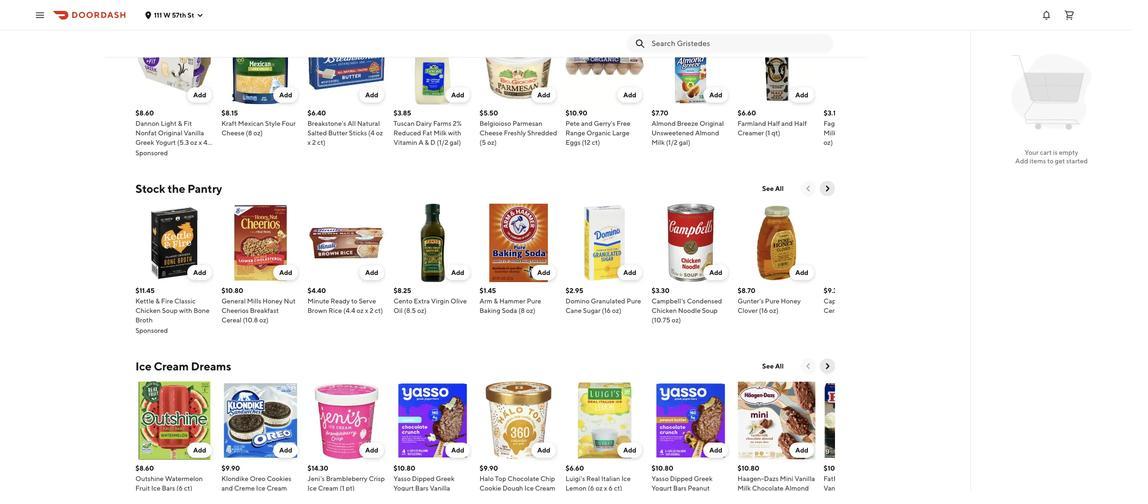 Task type: locate. For each thing, give the bounding box(es) containing it.
see all link left previous button of carousel image on the right of page
[[757, 359, 790, 374]]

oz) down extra
[[418, 307, 427, 315]]

pure inside $1.45 arm & hammer pure baking soda (8 oz)
[[527, 298, 542, 305]]

see all link left previous button of carousel icon
[[757, 181, 790, 196]]

add for arm & hammer pure baking soda (8 oz)
[[538, 269, 551, 277]]

2 see all from the top
[[763, 363, 784, 370]]

see for dreams
[[763, 363, 774, 370]]

0 horizontal spatial (1/2
[[437, 139, 449, 146]]

x left 4
[[199, 139, 202, 146]]

ct) down watermelon
[[184, 485, 192, 492]]

$2.95 domino granulated pure cane sugar (16 oz)
[[566, 287, 641, 315]]

chicken up (10.75
[[652, 307, 677, 315]]

chicken down kettle
[[136, 307, 161, 315]]

2 dipped from the left
[[670, 476, 693, 483]]

0 horizontal spatial breakfast
[[250, 307, 279, 315]]

0 vertical spatial (5.3
[[880, 129, 892, 137]]

add for yasso dipped greek yogurt bars vanill
[[452, 447, 465, 455]]

see all link for ice cream dreams
[[757, 359, 790, 374]]

1 vertical spatial see all
[[763, 363, 784, 370]]

cheese inside $8.15 kraft mexican style four cheese (8 oz)
[[222, 129, 245, 137]]

(8 down the mexican in the top left of the page
[[246, 129, 252, 137]]

cheese down belgioioso
[[480, 129, 503, 137]]

0 horizontal spatial honey
[[263, 298, 283, 305]]

2 $8.60 from the top
[[136, 465, 154, 473]]

honey inside $8.70 gunter's pure honey clover (16 oz)
[[781, 298, 801, 305]]

1 (6 from the left
[[177, 485, 183, 492]]

2 bars from the left
[[415, 485, 429, 492]]

2 (16 from the left
[[760, 307, 768, 315]]

2 chicken from the left
[[652, 307, 677, 315]]

soup down fire
[[162, 307, 178, 315]]

1 horizontal spatial 2
[[370, 307, 374, 315]]

oz right (4.4
[[357, 307, 364, 315]]

butter
[[328, 129, 348, 137]]

mexican
[[238, 120, 264, 127]]

milk inside $10.80 haagen-dazs mini vanilla milk chocolate almon
[[738, 485, 751, 492]]

$6.60
[[738, 109, 757, 117], [566, 465, 585, 473]]

add
[[193, 91, 206, 99], [279, 91, 292, 99], [365, 91, 379, 99], [452, 91, 465, 99], [538, 91, 551, 99], [624, 91, 637, 99], [710, 91, 723, 99], [796, 91, 809, 99], [1016, 157, 1029, 165], [193, 269, 206, 277], [279, 269, 292, 277], [365, 269, 379, 277], [452, 269, 465, 277], [538, 269, 551, 277], [624, 269, 637, 277], [710, 269, 723, 277], [796, 269, 809, 277], [193, 447, 206, 455], [279, 447, 292, 455], [365, 447, 379, 455], [452, 447, 465, 455], [538, 447, 551, 455], [624, 447, 637, 455], [710, 447, 723, 455], [796, 447, 809, 455]]

0 vertical spatial stock
[[136, 4, 165, 18]]

almond down $7.70
[[652, 120, 676, 127]]

klondike oreo cookies and creme ice cream sandwiches (4 ct) image
[[222, 382, 300, 460]]

0 horizontal spatial original
[[158, 129, 183, 137]]

1 horizontal spatial cereal
[[824, 307, 844, 315]]

vanilla down the "fatboy"
[[824, 485, 845, 492]]

0 horizontal spatial yasso
[[394, 476, 411, 483]]

3 pure from the left
[[766, 298, 780, 305]]

0 horizontal spatial (8
[[246, 129, 252, 137]]

chocolate down dazs
[[753, 485, 784, 492]]

vanilla right mini
[[795, 476, 816, 483]]

rice
[[329, 307, 342, 315]]

outshine watermelon fruit ice bars (6 ct) image
[[136, 382, 214, 460]]

bars for yasso dipped greek yogurt bars peanu
[[674, 485, 687, 492]]

brown
[[308, 307, 327, 315]]

$8.60
[[136, 109, 154, 117], [136, 465, 154, 473]]

(6 inside $6.60 luigi's real italian ice lemon (6 oz x 6 ct)
[[588, 485, 595, 492]]

cheese down "kraft"
[[222, 129, 245, 137]]

1 see from the top
[[763, 185, 774, 193]]

& right a
[[425, 139, 429, 146]]

stock inside 'stock the pantry' link
[[136, 182, 165, 195]]

general mills honey nut cheerios breakfast cereal (10.8 oz) image
[[222, 204, 300, 282]]

2 down serve
[[370, 307, 374, 315]]

ice down jeni's
[[308, 485, 317, 492]]

see all
[[763, 185, 784, 193], [763, 363, 784, 370]]

0 horizontal spatial 2
[[312, 139, 316, 146]]

(4.4
[[344, 307, 355, 315]]

& right arm
[[494, 298, 498, 305]]

oz) right (5
[[488, 139, 497, 146]]

1 pure from the left
[[527, 298, 542, 305]]

salted
[[308, 129, 327, 137]]

(5.3 down whole
[[880, 129, 892, 137]]

1 vertical spatial all
[[776, 185, 784, 193]]

gal) down unsweetened in the top of the page
[[679, 139, 691, 146]]

0 horizontal spatial (5.3
[[177, 139, 189, 146]]

0 vertical spatial $6.60
[[738, 109, 757, 117]]

lemon
[[566, 485, 587, 492]]

$9.90 up the klondike
[[222, 465, 240, 473]]

1 horizontal spatial almond
[[696, 129, 720, 137]]

0 vertical spatial (1
[[766, 129, 771, 137]]

1 gal) from the left
[[450, 139, 461, 146]]

$9.90 up "halo"
[[480, 465, 498, 473]]

& inside $8.60 dannon light & fit nonfat original vanilla greek yogurt (5.3 oz x 4 ct)
[[178, 120, 182, 127]]

bars inside $10.80 yasso dipped greek yogurt bars peanu
[[674, 485, 687, 492]]

oz right the (4
[[376, 129, 383, 137]]

milk down farms
[[434, 129, 447, 137]]

breakstone's all natural salted butter sticks (4 oz x 2 ct) image
[[308, 26, 386, 105]]

1 horizontal spatial (1
[[766, 129, 771, 137]]

ice
[[136, 360, 152, 373], [622, 476, 631, 483], [151, 485, 161, 492], [256, 485, 266, 492], [308, 485, 317, 492], [525, 485, 534, 492], [846, 485, 855, 492]]

0 vertical spatial chocolate
[[508, 476, 539, 483]]

cereal down cheerios
[[222, 317, 242, 324]]

add for haagen-dazs mini vanilla milk chocolate almon
[[796, 447, 809, 455]]

cream left the dreams
[[154, 360, 189, 373]]

ice down oreo
[[256, 485, 266, 492]]

1 horizontal spatial (5.3
[[880, 129, 892, 137]]

0 vertical spatial all
[[348, 120, 356, 127]]

1 vertical spatial almond
[[696, 129, 720, 137]]

0 horizontal spatial (16
[[602, 307, 611, 315]]

all left previous button of carousel icon
[[776, 185, 784, 193]]

1 horizontal spatial breakfast
[[867, 298, 896, 305]]

$10.80 for $10.80 yasso dipped greek yogurt bars peanu
[[652, 465, 674, 473]]

1 vertical spatial (1
[[340, 485, 345, 492]]

2 vertical spatial vanilla
[[824, 485, 845, 492]]

1 vertical spatial cream
[[318, 485, 339, 492]]

& left fit
[[178, 120, 182, 127]]

gal) inside $3.85 tuscan dairy farms 2% reduced fat milk with vitamin a & d (1/2 gal)
[[450, 139, 461, 146]]

to up (4.4
[[351, 298, 358, 305]]

0 vertical spatial sponsored
[[136, 149, 168, 157]]

x left "6"
[[604, 485, 608, 492]]

1 vertical spatial sponsored
[[136, 327, 168, 335]]

italian
[[602, 476, 621, 483]]

ice inside $14.30 jeni's brambleberry crisp ice cream (1 pt)
[[308, 485, 317, 492]]

2 the from the top
[[168, 182, 185, 195]]

1 vertical spatial to
[[351, 298, 358, 305]]

junior
[[847, 476, 866, 483]]

1 horizontal spatial honey
[[781, 298, 801, 305]]

x
[[199, 139, 202, 146], [308, 139, 311, 146], [365, 307, 369, 315], [604, 485, 608, 492]]

(1/2 right d
[[437, 139, 449, 146]]

1 horizontal spatial (6
[[588, 485, 595, 492]]

0 horizontal spatial half
[[768, 120, 781, 127]]

$6.60 up farmland
[[738, 109, 757, 117]]

$10.80 general mills honey nut cheerios breakfast cereal (10.8 oz)
[[222, 287, 296, 324]]

$10.80 inside $10.80 fatboy junior premium vanilla ice crea
[[824, 465, 846, 473]]

honey right gunter's
[[781, 298, 801, 305]]

$3.85 tuscan dairy farms 2% reduced fat milk with vitamin a & d (1/2 gal)
[[394, 109, 462, 146]]

0 horizontal spatial pure
[[527, 298, 542, 305]]

$8.60 for $8.60 dannon light & fit nonfat original vanilla greek yogurt (5.3 oz x 4 ct)
[[136, 109, 154, 117]]

$6.40
[[308, 109, 326, 117]]

1 half from the left
[[768, 120, 781, 127]]

parmesan
[[513, 120, 543, 127]]

$10.80 inside $10.80 yasso dipped greek yogurt bars vanill
[[394, 465, 416, 473]]

2 down salted
[[312, 139, 316, 146]]

tuscan
[[394, 120, 415, 127]]

add for kettle & fire classic chicken soup with bone broth
[[193, 269, 206, 277]]

1 vertical spatial with
[[179, 307, 192, 315]]

chocolate
[[508, 476, 539, 483], [753, 485, 784, 492]]

ct) right "6"
[[614, 485, 623, 492]]

x inside $6.60 luigi's real italian ice lemon (6 oz x 6 ct)
[[604, 485, 608, 492]]

see all left previous button of carousel icon
[[763, 185, 784, 193]]

(16 down granulated
[[602, 307, 611, 315]]

0 vertical spatial 2
[[312, 139, 316, 146]]

almond breeze original unsweetened almond milk (1/2 gal) image
[[652, 26, 730, 105]]

(1/2 down unsweetened in the top of the page
[[666, 139, 678, 146]]

1 see all from the top
[[763, 185, 784, 193]]

1 honey from the left
[[263, 298, 283, 305]]

pure right granulated
[[627, 298, 641, 305]]

$6.60 up luigi's
[[566, 465, 585, 473]]

the for pantry
[[168, 182, 185, 195]]

2 stock from the top
[[136, 182, 165, 195]]

oz) inside $3.10 fage total plain whole milk greek yogurt (5.3 oz)
[[824, 139, 833, 146]]

ice down 'junior'
[[846, 485, 855, 492]]

kettle & fire classic chicken soup with bone broth image
[[136, 204, 214, 282]]

oz down real
[[596, 485, 603, 492]]

2 cheese from the left
[[480, 129, 503, 137]]

pure right hammer
[[527, 298, 542, 305]]

1 horizontal spatial (8
[[519, 307, 525, 315]]

1 horizontal spatial gal)
[[679, 139, 691, 146]]

freshly
[[504, 129, 526, 137]]

chicken inside $11.45 kettle & fire classic chicken soup with bone broth sponsored
[[136, 307, 161, 315]]

dannon light & fit nonfat original vanilla greek yogurt (5.3 oz x 4 ct) image
[[136, 26, 214, 105]]

greek inside $3.10 fage total plain whole milk greek yogurt (5.3 oz)
[[839, 129, 857, 137]]

1 $9.90 from the left
[[222, 465, 240, 473]]

(1/2 inside $7.70 almond breeze original unsweetened almond milk (1/2 gal)
[[666, 139, 678, 146]]

1 horizontal spatial and
[[581, 120, 593, 127]]

1 horizontal spatial $9.90
[[480, 465, 498, 473]]

1 horizontal spatial dipped
[[670, 476, 693, 483]]

(8
[[246, 129, 252, 137], [519, 307, 525, 315]]

add for luigi's real italian ice lemon (6 oz x 6 ct)
[[624, 447, 637, 455]]

1 the from the top
[[168, 4, 185, 18]]

0 vertical spatial original
[[700, 120, 724, 127]]

2 inside $4.40 minute ready to serve brown rice (4.4 oz x 2 ct)
[[370, 307, 374, 315]]

cereal
[[824, 307, 844, 315], [222, 317, 242, 324]]

$10.80 inside $10.80 haagen-dazs mini vanilla milk chocolate almon
[[738, 465, 760, 473]]

honey for oz)
[[781, 298, 801, 305]]

add for yasso dipped greek yogurt bars peanu
[[710, 447, 723, 455]]

soup down condensed
[[702, 307, 718, 315]]

1 vertical spatial (5.3
[[177, 139, 189, 146]]

2 gal) from the left
[[679, 139, 691, 146]]

1 horizontal spatial half
[[795, 120, 807, 127]]

ice inside $8.60 outshine watermelon fruit ice bars (6 ct)
[[151, 485, 161, 492]]

0 horizontal spatial gal)
[[450, 139, 461, 146]]

0 vertical spatial with
[[448, 129, 462, 137]]

cream down jeni's
[[318, 485, 339, 492]]

1 vertical spatial the
[[168, 182, 185, 195]]

w
[[163, 11, 171, 19]]

0 horizontal spatial bars
[[162, 485, 175, 492]]

gal) down 2%
[[450, 139, 461, 146]]

1 $8.60 from the top
[[136, 109, 154, 117]]

1 vertical spatial $6.60
[[566, 465, 585, 473]]

and right pete
[[581, 120, 593, 127]]

111 w 57th st button
[[145, 11, 204, 19]]

1 horizontal spatial cheese
[[480, 129, 503, 137]]

and down the klondike
[[222, 485, 233, 492]]

half up qt)
[[768, 120, 781, 127]]

2 half from the left
[[795, 120, 807, 127]]

0 horizontal spatial chocolate
[[508, 476, 539, 483]]

&
[[178, 120, 182, 127], [425, 139, 429, 146], [156, 298, 160, 305], [494, 298, 498, 305]]

0 horizontal spatial dipped
[[412, 476, 435, 483]]

gunter's pure honey clover (16 oz) image
[[738, 204, 817, 282]]

2 inside $6.40 breakstone's all natural salted butter sticks (4 oz x 2 ct)
[[312, 139, 316, 146]]

$8.60 for $8.60 outshine watermelon fruit ice bars (6 ct)
[[136, 465, 154, 473]]

gal)
[[450, 139, 461, 146], [679, 139, 691, 146]]

all left previous button of carousel image on the right of page
[[776, 363, 784, 370]]

0 horizontal spatial (6
[[177, 485, 183, 492]]

3 bars from the left
[[674, 485, 687, 492]]

oz)
[[254, 129, 263, 137], [488, 139, 497, 146], [824, 139, 833, 146], [418, 307, 427, 315], [526, 307, 536, 315], [612, 307, 622, 315], [770, 307, 779, 315], [861, 307, 870, 315], [259, 317, 269, 324], [672, 317, 681, 324]]

the inside 'stock the pantry' link
[[168, 182, 185, 195]]

fat
[[423, 129, 433, 137]]

ct) inside $10.90 pete and gerry's free range organic large eggs (12 ct)
[[592, 139, 600, 146]]

1 horizontal spatial bars
[[415, 485, 429, 492]]

oz) right soda
[[526, 307, 536, 315]]

and inside $10.90 pete and gerry's free range organic large eggs (12 ct)
[[581, 120, 593, 127]]

vanilla inside $10.80 fatboy junior premium vanilla ice crea
[[824, 485, 845, 492]]

$8.60 up the 'outshine'
[[136, 465, 154, 473]]

stock the pantry link
[[136, 181, 222, 196]]

0 vertical spatial see all
[[763, 185, 784, 193]]

ct) right (12
[[592, 139, 600, 146]]

0 vertical spatial cereal
[[824, 307, 844, 315]]

2 soup from the left
[[702, 307, 718, 315]]

breakfast down mills
[[250, 307, 279, 315]]

ct) down serve
[[375, 307, 383, 315]]

0 vertical spatial to
[[1048, 157, 1054, 165]]

all for ice cream dreams
[[776, 363, 784, 370]]

(1 left pt)
[[340, 485, 345, 492]]

0 horizontal spatial chicken
[[136, 307, 161, 315]]

sponsored down nonfat
[[136, 149, 168, 157]]

bars inside $8.60 outshine watermelon fruit ice bars (6 ct)
[[162, 485, 175, 492]]

$6.60 inside $6.60 luigi's real italian ice lemon (6 oz x 6 ct)
[[566, 465, 585, 473]]

2 vertical spatial all
[[776, 363, 784, 370]]

2 $9.90 from the left
[[480, 465, 498, 473]]

$9.90 inside $9.90 halo top chocolate chip cookie dough ice crea
[[480, 465, 498, 473]]

milk down unsweetened in the top of the page
[[652, 139, 665, 146]]

(6 inside $8.60 outshine watermelon fruit ice bars (6 ct)
[[177, 485, 183, 492]]

$8.60 dannon light & fit nonfat original vanilla greek yogurt (5.3 oz x 4 ct)
[[136, 109, 207, 156]]

belgioioso parmesan cheese freshly shredded (5 oz) image
[[480, 26, 558, 105]]

1 bars from the left
[[162, 485, 175, 492]]

(5.3 inside $8.60 dannon light & fit nonfat original vanilla greek yogurt (5.3 oz x 4 ct)
[[177, 139, 189, 146]]

yasso inside $10.80 yasso dipped greek yogurt bars peanu
[[652, 476, 669, 483]]

0 vertical spatial cream
[[154, 360, 189, 373]]

sponsored inside $11.45 kettle & fire classic chicken soup with bone broth sponsored
[[136, 327, 168, 335]]

soup inside $3.30 campbell's condensed chicken noodle soup (10.75 oz)
[[702, 307, 718, 315]]

yasso dipped greek yogurt bars vanilla chocolate crunch (2.65 oz x 4 ct) image
[[394, 382, 472, 460]]

oz) inside "$9.35 cap'n crunch breakfast cereal (12.6 oz)"
[[861, 307, 870, 315]]

0 vertical spatial the
[[168, 4, 185, 18]]

1 vertical spatial breakfast
[[250, 307, 279, 315]]

all inside $6.40 breakstone's all natural salted butter sticks (4 oz x 2 ct)
[[348, 120, 356, 127]]

milk inside $3.85 tuscan dairy farms 2% reduced fat milk with vitamin a & d (1/2 gal)
[[434, 129, 447, 137]]

2 yasso from the left
[[652, 476, 669, 483]]

all
[[348, 120, 356, 127], [776, 185, 784, 193], [776, 363, 784, 370]]

oz) down fage
[[824, 139, 833, 146]]

ice down broth
[[136, 360, 152, 373]]

original inside $8.60 dannon light & fit nonfat original vanilla greek yogurt (5.3 oz x 4 ct)
[[158, 129, 183, 137]]

shredded
[[528, 129, 557, 137]]

x down salted
[[308, 139, 311, 146]]

ice right dough
[[525, 485, 534, 492]]

x down serve
[[365, 307, 369, 315]]

1 chicken from the left
[[136, 307, 161, 315]]

2%
[[453, 120, 462, 127]]

(1 left qt)
[[766, 129, 771, 137]]

0 horizontal spatial with
[[179, 307, 192, 315]]

x inside $8.60 dannon light & fit nonfat original vanilla greek yogurt (5.3 oz x 4 ct)
[[199, 139, 202, 146]]

0 vertical spatial $8.60
[[136, 109, 154, 117]]

(5.3 down fit
[[177, 139, 189, 146]]

1 vertical spatial chocolate
[[753, 485, 784, 492]]

with down 2%
[[448, 129, 462, 137]]

0 horizontal spatial (1
[[340, 485, 345, 492]]

real
[[587, 476, 600, 483]]

chip
[[541, 476, 555, 483]]

2 horizontal spatial vanilla
[[824, 485, 845, 492]]

to inside your cart is empty add items to get started
[[1048, 157, 1054, 165]]

1 dipped from the left
[[412, 476, 435, 483]]

add for pete and gerry's free range organic large eggs (12 ct)
[[624, 91, 637, 99]]

$10.80 for $10.80 yasso dipped greek yogurt bars vanill
[[394, 465, 416, 473]]

ct) down nonfat
[[136, 148, 144, 156]]

2 see all link from the top
[[757, 359, 790, 374]]

see
[[763, 185, 774, 193], [763, 363, 774, 370]]

2 horizontal spatial bars
[[674, 485, 687, 492]]

$6.60 farmland half and half creamer (1 qt)
[[738, 109, 807, 137]]

free
[[617, 120, 631, 127]]

$9.90
[[222, 465, 240, 473], [480, 465, 498, 473]]

0 vertical spatial see all link
[[757, 181, 790, 196]]

add for tuscan dairy farms 2% reduced fat milk with vitamin a & d (1/2 gal)
[[452, 91, 465, 99]]

stock for stock the pantry
[[136, 182, 165, 195]]

1 vertical spatial vanilla
[[795, 476, 816, 483]]

1 horizontal spatial $6.60
[[738, 109, 757, 117]]

2 see from the top
[[763, 363, 774, 370]]

vitamin
[[394, 139, 418, 146]]

see all link for stock the pantry
[[757, 181, 790, 196]]

$10.80 inside $10.80 general mills honey nut cheerios breakfast cereal (10.8 oz)
[[222, 287, 243, 295]]

yogurt inside $3.10 fage total plain whole milk greek yogurt (5.3 oz)
[[859, 129, 879, 137]]

$10.80 haagen-dazs mini vanilla milk chocolate almon
[[738, 465, 816, 492]]

oz) right (10.75
[[672, 317, 681, 324]]

0 horizontal spatial cheese
[[222, 129, 245, 137]]

2 sponsored from the top
[[136, 327, 168, 335]]

(8 right soda
[[519, 307, 525, 315]]

total
[[840, 120, 855, 127]]

add for campbell's condensed chicken noodle soup (10.75 oz)
[[710, 269, 723, 277]]

breakfast right "crunch" at the right of the page
[[867, 298, 896, 305]]

oz) down granulated
[[612, 307, 622, 315]]

ice down the 'outshine'
[[151, 485, 161, 492]]

0 horizontal spatial vanilla
[[184, 129, 204, 137]]

0 horizontal spatial cereal
[[222, 317, 242, 324]]

0 horizontal spatial $9.90
[[222, 465, 240, 473]]

(1 for qt)
[[766, 129, 771, 137]]

milk down fage
[[824, 129, 837, 137]]

$8.15
[[222, 109, 238, 117]]

cereal inside "$9.35 cap'n crunch breakfast cereal (12.6 oz)"
[[824, 307, 844, 315]]

oz) right (10.8
[[259, 317, 269, 324]]

yasso for yasso dipped greek yogurt bars vanill
[[394, 476, 411, 483]]

$7.70
[[652, 109, 669, 117]]

1 cheese from the left
[[222, 129, 245, 137]]

1 horizontal spatial yasso
[[652, 476, 669, 483]]

$10.80 yasso dipped greek yogurt bars peanu
[[652, 465, 728, 492]]

ice cream dreams link
[[136, 359, 231, 374]]

see all left previous button of carousel image on the right of page
[[763, 363, 784, 370]]

2 (1/2 from the left
[[666, 139, 678, 146]]

2 horizontal spatial and
[[782, 120, 793, 127]]

$8.60 inside $8.60 outshine watermelon fruit ice bars (6 ct)
[[136, 465, 154, 473]]

add inside your cart is empty add items to get started
[[1016, 157, 1029, 165]]

and right farmland
[[782, 120, 793, 127]]

campbell's condensed chicken noodle soup (10.75 oz) image
[[652, 204, 730, 282]]

dipped
[[412, 476, 435, 483], [670, 476, 693, 483]]

stock inside stock the fridge link
[[136, 4, 165, 18]]

$3.85
[[394, 109, 411, 117]]

1 soup from the left
[[162, 307, 178, 315]]

fire
[[161, 298, 173, 305]]

0 vertical spatial (8
[[246, 129, 252, 137]]

milk
[[434, 129, 447, 137], [824, 129, 837, 137], [652, 139, 665, 146], [738, 485, 751, 492]]

$3.30
[[652, 287, 670, 295]]

dipped inside $10.80 yasso dipped greek yogurt bars vanill
[[412, 476, 435, 483]]

original down light
[[158, 129, 183, 137]]

1 horizontal spatial chicken
[[652, 307, 677, 315]]

$8.60 up the dannon
[[136, 109, 154, 117]]

$6.60 inside $6.60 farmland half and half creamer (1 qt)
[[738, 109, 757, 117]]

natural
[[357, 120, 380, 127]]

1 vertical spatial see all link
[[757, 359, 790, 374]]

2 pure from the left
[[627, 298, 641, 305]]

mini
[[780, 476, 794, 483]]

1 horizontal spatial cream
[[318, 485, 339, 492]]

almond down breeze on the right of the page
[[696, 129, 720, 137]]

outshine
[[136, 476, 164, 483]]

1 sponsored from the top
[[136, 149, 168, 157]]

(6 down watermelon
[[177, 485, 183, 492]]

111
[[154, 11, 162, 19]]

with down classic
[[179, 307, 192, 315]]

1 see all link from the top
[[757, 181, 790, 196]]

oz left 4
[[190, 139, 197, 146]]

sponsored
[[136, 149, 168, 157], [136, 327, 168, 335]]

(1/2
[[437, 139, 449, 146], [666, 139, 678, 146]]

add button
[[188, 88, 212, 103], [188, 88, 212, 103], [274, 88, 298, 103], [274, 88, 298, 103], [360, 88, 384, 103], [360, 88, 384, 103], [446, 88, 470, 103], [446, 88, 470, 103], [532, 88, 556, 103], [532, 88, 556, 103], [618, 88, 642, 103], [618, 88, 642, 103], [704, 88, 729, 103], [704, 88, 729, 103], [790, 88, 815, 103], [790, 88, 815, 103], [188, 265, 212, 281], [188, 265, 212, 281], [274, 265, 298, 281], [274, 265, 298, 281], [360, 265, 384, 281], [360, 265, 384, 281], [446, 265, 470, 281], [446, 265, 470, 281], [532, 265, 556, 281], [532, 265, 556, 281], [618, 265, 642, 281], [618, 265, 642, 281], [704, 265, 729, 281], [704, 265, 729, 281], [790, 265, 815, 281], [790, 265, 815, 281], [188, 443, 212, 458], [188, 443, 212, 458], [274, 443, 298, 458], [274, 443, 298, 458], [360, 443, 384, 458], [360, 443, 384, 458], [446, 443, 470, 458], [446, 443, 470, 458], [532, 443, 556, 458], [532, 443, 556, 458], [618, 443, 642, 458], [618, 443, 642, 458], [704, 443, 729, 458], [704, 443, 729, 458], [790, 443, 815, 458], [790, 443, 815, 458]]

bars inside $10.80 yasso dipped greek yogurt bars vanill
[[415, 485, 429, 492]]

2 (6 from the left
[[588, 485, 595, 492]]

original right breeze on the right of the page
[[700, 120, 724, 127]]

dipped inside $10.80 yasso dipped greek yogurt bars peanu
[[670, 476, 693, 483]]

(6 down real
[[588, 485, 595, 492]]

add for kraft mexican style four cheese (8 oz)
[[279, 91, 292, 99]]

1 vertical spatial 2
[[370, 307, 374, 315]]

tuscan dairy farms 2% reduced fat milk with vitamin a & d (1/2 gal) image
[[394, 26, 472, 105]]

6
[[609, 485, 613, 492]]

1 vertical spatial (8
[[519, 307, 525, 315]]

1 horizontal spatial pure
[[627, 298, 641, 305]]

0 horizontal spatial soup
[[162, 307, 178, 315]]

add for farmland half and half creamer (1 qt)
[[796, 91, 809, 99]]

(10.8
[[243, 317, 258, 324]]

add for outshine watermelon fruit ice bars (6 ct)
[[193, 447, 206, 455]]

2 horizontal spatial pure
[[766, 298, 780, 305]]

milk down the 'haagen-'
[[738, 485, 751, 492]]

$11.45
[[136, 287, 155, 295]]

pure right gunter's
[[766, 298, 780, 305]]

arm & hammer pure baking soda (8 oz) image
[[480, 204, 558, 282]]

1 yasso from the left
[[394, 476, 411, 483]]

add for cento extra virgin olive oil (8.5 oz)
[[452, 269, 465, 277]]

(1 inside $14.30 jeni's brambleberry crisp ice cream (1 pt)
[[340, 485, 345, 492]]

1 vertical spatial stock
[[136, 182, 165, 195]]

vanilla for $10.80 fatboy junior premium vanilla ice crea
[[824, 485, 845, 492]]

$3.10
[[824, 109, 841, 117]]

1 stock from the top
[[136, 4, 165, 18]]

virgin
[[431, 298, 450, 305]]

empty retail cart image
[[1007, 48, 1097, 137]]

cream
[[154, 360, 189, 373], [318, 485, 339, 492]]

$8.60 inside $8.60 dannon light & fit nonfat original vanilla greek yogurt (5.3 oz x 4 ct)
[[136, 109, 154, 117]]

kraft
[[222, 120, 237, 127]]

add for klondike oreo cookies and creme ice crea
[[279, 447, 292, 455]]

1 horizontal spatial (16
[[760, 307, 768, 315]]

clover
[[738, 307, 758, 315]]

$10.90
[[566, 109, 588, 117]]

1 (1/2 from the left
[[437, 139, 449, 146]]

0 horizontal spatial to
[[351, 298, 358, 305]]

2 honey from the left
[[781, 298, 801, 305]]

(6
[[177, 485, 183, 492], [588, 485, 595, 492]]

honey left nut
[[263, 298, 283, 305]]

$9.90 inside $9.90 klondike oreo cookies and creme ice crea
[[222, 465, 240, 473]]

oz) inside $2.95 domino granulated pure cane sugar (16 oz)
[[612, 307, 622, 315]]

ct) down salted
[[317, 139, 326, 146]]

(8 inside $8.15 kraft mexican style four cheese (8 oz)
[[246, 129, 252, 137]]

1 vertical spatial $8.60
[[136, 465, 154, 473]]

bars for outshine watermelon fruit ice bars (6 ct)
[[162, 485, 175, 492]]

kettle
[[136, 298, 154, 305]]

1 horizontal spatial vanilla
[[795, 476, 816, 483]]

(1 inside $6.60 farmland half and half creamer (1 qt)
[[766, 129, 771, 137]]

chocolate up dough
[[508, 476, 539, 483]]

breakfast inside $10.80 general mills honey nut cheerios breakfast cereal (10.8 oz)
[[250, 307, 279, 315]]

add for general mills honey nut cheerios breakfast cereal (10.8 oz)
[[279, 269, 292, 277]]

to left get
[[1048, 157, 1054, 165]]

1 horizontal spatial with
[[448, 129, 462, 137]]

oz) right (12.6
[[861, 307, 870, 315]]

$9.90 for klondike
[[222, 465, 240, 473]]

2
[[312, 139, 316, 146], [370, 307, 374, 315]]

yasso inside $10.80 yasso dipped greek yogurt bars vanill
[[394, 476, 411, 483]]

(12.6
[[846, 307, 860, 315]]

$10.80 inside $10.80 yasso dipped greek yogurt bars peanu
[[652, 465, 674, 473]]

oz) right clover on the bottom of page
[[770, 307, 779, 315]]

1 horizontal spatial (1/2
[[666, 139, 678, 146]]

started
[[1067, 157, 1088, 165]]

half left fage
[[795, 120, 807, 127]]

1 vertical spatial cereal
[[222, 317, 242, 324]]

1 (16 from the left
[[602, 307, 611, 315]]

ice right italian
[[622, 476, 631, 483]]

0 vertical spatial breakfast
[[867, 298, 896, 305]]

chocolate inside $10.80 haagen-dazs mini vanilla milk chocolate almon
[[753, 485, 784, 492]]

baking
[[480, 307, 501, 315]]

0 horizontal spatial and
[[222, 485, 233, 492]]

vanilla
[[184, 129, 204, 137], [795, 476, 816, 483], [824, 485, 845, 492]]

oz
[[376, 129, 383, 137], [190, 139, 197, 146], [357, 307, 364, 315], [596, 485, 603, 492]]

all up sticks
[[348, 120, 356, 127]]

cereal down cap'n
[[824, 307, 844, 315]]

1 vertical spatial see
[[763, 363, 774, 370]]

1 horizontal spatial soup
[[702, 307, 718, 315]]



Task type: describe. For each thing, give the bounding box(es) containing it.
serve
[[359, 298, 376, 305]]

fruit
[[136, 485, 150, 492]]

& inside $1.45 arm & hammer pure baking soda (8 oz)
[[494, 298, 498, 305]]

(12
[[582, 139, 591, 146]]

0 vertical spatial almond
[[652, 120, 676, 127]]

add for minute ready to serve brown rice (4.4 oz x 2 ct)
[[365, 269, 379, 277]]

unsweetened
[[652, 129, 694, 137]]

ct) inside $8.60 dannon light & fit nonfat original vanilla greek yogurt (5.3 oz x 4 ct)
[[136, 148, 144, 156]]

$14.30
[[308, 465, 329, 473]]

yogurt inside $10.80 yasso dipped greek yogurt bars vanill
[[394, 485, 414, 492]]

reduced
[[394, 129, 421, 137]]

cookies
[[267, 476, 292, 483]]

$6.60 for $6.60 luigi's real italian ice lemon (6 oz x 6 ct)
[[566, 465, 585, 473]]

halo top chocolate chip cookie dough ice cream (16 oz) image
[[480, 382, 558, 460]]

$11.45 kettle & fire classic chicken soup with bone broth sponsored
[[136, 287, 210, 335]]

(16 inside $2.95 domino granulated pure cane sugar (16 oz)
[[602, 307, 611, 315]]

2 for serve
[[370, 307, 374, 315]]

breakstone's
[[308, 120, 346, 127]]

dairy
[[416, 120, 432, 127]]

granulated
[[591, 298, 626, 305]]

notification bell image
[[1041, 9, 1053, 21]]

add for halo top chocolate chip cookie dough ice crea
[[538, 447, 551, 455]]

dough
[[503, 485, 523, 492]]

57th
[[172, 11, 186, 19]]

a
[[419, 139, 424, 146]]

$2.95
[[566, 287, 584, 295]]

yasso for yasso dipped greek yogurt bars peanu
[[652, 476, 669, 483]]

fage
[[824, 120, 839, 127]]

x inside $4.40 minute ready to serve brown rice (4.4 oz x 2 ct)
[[365, 307, 369, 315]]

eggs
[[566, 139, 581, 146]]

jeni's brambleberry crisp ice cream (1 pt) image
[[308, 382, 386, 460]]

pete
[[566, 120, 580, 127]]

ice inside $9.90 klondike oreo cookies and creme ice crea
[[256, 485, 266, 492]]

vanilla inside $8.60 dannon light & fit nonfat original vanilla greek yogurt (5.3 oz x 4 ct)
[[184, 129, 204, 137]]

classic
[[174, 298, 196, 305]]

$10.80 for $10.80 fatboy junior premium vanilla ice crea
[[824, 465, 846, 473]]

ct) inside $6.40 breakstone's all natural salted butter sticks (4 oz x 2 ct)
[[317, 139, 326, 146]]

chicken inside $3.30 campbell's condensed chicken noodle soup (10.75 oz)
[[652, 307, 677, 315]]

cream inside $14.30 jeni's brambleberry crisp ice cream (1 pt)
[[318, 485, 339, 492]]

all for stock the pantry
[[776, 185, 784, 193]]

cereal inside $10.80 general mills honey nut cheerios breakfast cereal (10.8 oz)
[[222, 317, 242, 324]]

(5
[[480, 139, 486, 146]]

klondike
[[222, 476, 249, 483]]

oz) inside $8.70 gunter's pure honey clover (16 oz)
[[770, 307, 779, 315]]

$10.80 for $10.80 general mills honey nut cheerios breakfast cereal (10.8 oz)
[[222, 287, 243, 295]]

halo
[[480, 476, 494, 483]]

ice inside $10.80 fatboy junior premium vanilla ice crea
[[846, 485, 855, 492]]

bone
[[194, 307, 210, 315]]

d
[[431, 139, 436, 146]]

to inside $4.40 minute ready to serve brown rice (4.4 oz x 2 ct)
[[351, 298, 358, 305]]

minute
[[308, 298, 329, 305]]

honey for breakfast
[[263, 298, 283, 305]]

(8 inside $1.45 arm & hammer pure baking soda (8 oz)
[[519, 307, 525, 315]]

farmland half and half creamer (1 qt) image
[[738, 26, 817, 105]]

greek inside $10.80 yasso dipped greek yogurt bars vanill
[[436, 476, 455, 483]]

plain
[[857, 120, 872, 127]]

previous button of carousel image
[[804, 184, 814, 194]]

creme
[[234, 485, 255, 492]]

soup inside $11.45 kettle & fire classic chicken soup with bone broth sponsored
[[162, 307, 178, 315]]

oz) inside $1.45 arm & hammer pure baking soda (8 oz)
[[526, 307, 536, 315]]

fit
[[184, 120, 192, 127]]

oz inside $4.40 minute ready to serve brown rice (4.4 oz x 2 ct)
[[357, 307, 364, 315]]

luigi's real italian ice lemon (6 oz x 6 ct) image
[[566, 382, 644, 460]]

0 horizontal spatial cream
[[154, 360, 189, 373]]

arm
[[480, 298, 493, 305]]

yasso dipped greek yogurt bars peanut butter chocolate crunch (4 ct) image
[[652, 382, 730, 460]]

crisp
[[369, 476, 385, 483]]

add for gunter's pure honey clover (16 oz)
[[796, 269, 809, 277]]

pure inside $8.70 gunter's pure honey clover (16 oz)
[[766, 298, 780, 305]]

extra
[[414, 298, 430, 305]]

$8.70 gunter's pure honey clover (16 oz)
[[738, 287, 801, 315]]

cap'n
[[824, 298, 842, 305]]

minute ready to serve brown rice (4.4 oz x 2 ct) image
[[308, 204, 386, 282]]

$9.90 for halo
[[480, 465, 498, 473]]

qt)
[[772, 129, 781, 137]]

vanilla for $10.80 haagen-dazs mini vanilla milk chocolate almon
[[795, 476, 816, 483]]

$5.50 belgioioso parmesan cheese freshly shredded (5 oz)
[[480, 109, 557, 146]]

(6 for ct)
[[177, 485, 183, 492]]

sticks
[[349, 129, 367, 137]]

cart
[[1041, 149, 1052, 156]]

oz) inside $8.15 kraft mexican style four cheese (8 oz)
[[254, 129, 263, 137]]

add for jeni's brambleberry crisp ice cream (1 pt)
[[365, 447, 379, 455]]

chocolate inside $9.90 halo top chocolate chip cookie dough ice crea
[[508, 476, 539, 483]]

ice inside $6.60 luigi's real italian ice lemon (6 oz x 6 ct)
[[622, 476, 631, 483]]

gal) inside $7.70 almond breeze original unsweetened almond milk (1/2 gal)
[[679, 139, 691, 146]]

mills
[[247, 298, 261, 305]]

hammer
[[500, 298, 526, 305]]

greek inside $8.60 dannon light & fit nonfat original vanilla greek yogurt (5.3 oz x 4 ct)
[[136, 139, 154, 146]]

yogurt inside $8.60 dannon light & fit nonfat original vanilla greek yogurt (5.3 oz x 4 ct)
[[156, 139, 176, 146]]

original inside $7.70 almond breeze original unsweetened almond milk (1/2 gal)
[[700, 120, 724, 127]]

gerry's
[[594, 120, 616, 127]]

with inside $3.85 tuscan dairy farms 2% reduced fat milk with vitamin a & d (1/2 gal)
[[448, 129, 462, 137]]

bars for yasso dipped greek yogurt bars vanill
[[415, 485, 429, 492]]

$3.30 campbell's condensed chicken noodle soup (10.75 oz)
[[652, 287, 723, 324]]

haagen-dazs mini vanilla milk chocolate almond ice cream bar (1.85 oz x 6 ct) image
[[738, 382, 817, 460]]

$10.80 for $10.80 haagen-dazs mini vanilla milk chocolate almon
[[738, 465, 760, 473]]

dazs
[[764, 476, 779, 483]]

milk inside $3.10 fage total plain whole milk greek yogurt (5.3 oz)
[[824, 129, 837, 137]]

yogurt inside $10.80 yasso dipped greek yogurt bars peanu
[[652, 485, 672, 492]]

$6.40 breakstone's all natural salted butter sticks (4 oz x 2 ct)
[[308, 109, 383, 146]]

domino
[[566, 298, 590, 305]]

see all for dreams
[[763, 363, 784, 370]]

$8.25 cento extra virgin olive oil (8.5 oz)
[[394, 287, 467, 315]]

& inside $3.85 tuscan dairy farms 2% reduced fat milk with vitamin a & d (1/2 gal)
[[425, 139, 429, 146]]

top
[[495, 476, 507, 483]]

fatboy
[[824, 476, 846, 483]]

add for belgioioso parmesan cheese freshly shredded (5 oz)
[[538, 91, 551, 99]]

items
[[1030, 157, 1047, 165]]

oz) inside $10.80 general mills honey nut cheerios breakfast cereal (10.8 oz)
[[259, 317, 269, 324]]

(10.75
[[652, 317, 671, 324]]

and inside $9.90 klondike oreo cookies and creme ice crea
[[222, 485, 233, 492]]

stock the fridge link
[[136, 3, 222, 19]]

(1/2 inside $3.85 tuscan dairy farms 2% reduced fat milk with vitamin a & d (1/2 gal)
[[437, 139, 449, 146]]

oz) inside the $8.25 cento extra virgin olive oil (8.5 oz)
[[418, 307, 427, 315]]

jeni's
[[308, 476, 325, 483]]

gunter's
[[738, 298, 764, 305]]

cento extra virgin olive oil (8.5 oz) image
[[394, 204, 472, 282]]

stock the fridge
[[136, 4, 222, 18]]

ct) inside $8.60 outshine watermelon fruit ice bars (6 ct)
[[184, 485, 192, 492]]

$10.80 yasso dipped greek yogurt bars vanill
[[394, 465, 466, 492]]

nonfat
[[136, 129, 157, 137]]

pete and gerry's free range organic large eggs (12 ct) image
[[566, 26, 644, 105]]

2 for salted
[[312, 139, 316, 146]]

(16 inside $8.70 gunter's pure honey clover (16 oz)
[[760, 307, 768, 315]]

milk inside $7.70 almond breeze original unsweetened almond milk (1/2 gal)
[[652, 139, 665, 146]]

greek inside $10.80 yasso dipped greek yogurt bars peanu
[[694, 476, 713, 483]]

$4.40 minute ready to serve brown rice (4.4 oz x 2 ct)
[[308, 287, 383, 315]]

$8.60 outshine watermelon fruit ice bars (6 ct)
[[136, 465, 203, 492]]

premium
[[868, 476, 895, 483]]

oreo
[[250, 476, 266, 483]]

$1.45
[[480, 287, 496, 295]]

your
[[1025, 149, 1039, 156]]

$6.60 for $6.60 farmland half and half creamer (1 qt)
[[738, 109, 757, 117]]

cane
[[566, 307, 582, 315]]

stock for stock the fridge
[[136, 4, 165, 18]]

$9.90 halo top chocolate chip cookie dough ice crea
[[480, 465, 556, 492]]

cento
[[394, 298, 413, 305]]

next button of carousel image
[[823, 362, 833, 371]]

broth
[[136, 317, 153, 324]]

& inside $11.45 kettle & fire classic chicken soup with bone broth sponsored
[[156, 298, 160, 305]]

(5.3 inside $3.10 fage total plain whole milk greek yogurt (5.3 oz)
[[880, 129, 892, 137]]

ice cream dreams
[[136, 360, 231, 373]]

kraft mexican style four cheese (8 oz) image
[[222, 26, 300, 105]]

empty
[[1060, 149, 1079, 156]]

add for domino granulated pure cane sugar (16 oz)
[[624, 269, 637, 277]]

dipped for yasso dipped greek yogurt bars vanill
[[412, 476, 435, 483]]

add for dannon light & fit nonfat original vanilla greek yogurt (5.3 oz x 4 ct)
[[193, 91, 206, 99]]

range
[[566, 129, 586, 137]]

ct) inside $6.60 luigi's real italian ice lemon (6 oz x 6 ct)
[[614, 485, 623, 492]]

oz inside $6.60 luigi's real italian ice lemon (6 oz x 6 ct)
[[596, 485, 603, 492]]

oz) inside the $5.50 belgioioso parmesan cheese freshly shredded (5 oz)
[[488, 139, 497, 146]]

creamer
[[738, 129, 764, 137]]

open menu image
[[34, 9, 46, 21]]

ct) inside $4.40 minute ready to serve brown rice (4.4 oz x 2 ct)
[[375, 307, 383, 315]]

$5.50
[[480, 109, 498, 117]]

0 items, open order cart image
[[1064, 9, 1076, 21]]

add for almond breeze original unsweetened almond milk (1/2 gal)
[[710, 91, 723, 99]]

$9.90 klondike oreo cookies and creme ice crea
[[222, 465, 292, 492]]

soda
[[502, 307, 517, 315]]

$14.30 jeni's brambleberry crisp ice cream (1 pt)
[[308, 465, 385, 492]]

see for pantry
[[763, 185, 774, 193]]

previous button of carousel image
[[804, 362, 814, 371]]

next button of carousel image
[[823, 184, 833, 194]]

(6 for oz
[[588, 485, 595, 492]]

cookie
[[480, 485, 502, 492]]

ice inside $9.90 halo top chocolate chip cookie dough ice crea
[[525, 485, 534, 492]]

oz inside $8.60 dannon light & fit nonfat original vanilla greek yogurt (5.3 oz x 4 ct)
[[190, 139, 197, 146]]

Search Gristedes search field
[[652, 39, 826, 49]]

(1 for pt)
[[340, 485, 345, 492]]

cheese inside the $5.50 belgioioso parmesan cheese freshly shredded (5 oz)
[[480, 129, 503, 137]]

dannon
[[136, 120, 160, 127]]

x inside $6.40 breakstone's all natural salted butter sticks (4 oz x 2 ct)
[[308, 139, 311, 146]]

add for breakstone's all natural salted butter sticks (4 oz x 2 ct)
[[365, 91, 379, 99]]

breakfast inside "$9.35 cap'n crunch breakfast cereal (12.6 oz)"
[[867, 298, 896, 305]]

oz inside $6.40 breakstone's all natural salted butter sticks (4 oz x 2 ct)
[[376, 129, 383, 137]]

pure inside $2.95 domino granulated pure cane sugar (16 oz)
[[627, 298, 641, 305]]

and inside $6.60 farmland half and half creamer (1 qt)
[[782, 120, 793, 127]]

general
[[222, 298, 246, 305]]

see all for pantry
[[763, 185, 784, 193]]

domino granulated pure cane sugar (16 oz) image
[[566, 204, 644, 282]]

oz) inside $3.30 campbell's condensed chicken noodle soup (10.75 oz)
[[672, 317, 681, 324]]

noodle
[[679, 307, 701, 315]]

4
[[203, 139, 207, 146]]

$4.40
[[308, 287, 326, 295]]

(4
[[368, 129, 375, 137]]

the for fridge
[[168, 4, 185, 18]]

with inside $11.45 kettle & fire classic chicken soup with bone broth sponsored
[[179, 307, 192, 315]]

luigi's
[[566, 476, 585, 483]]

dipped for yasso dipped greek yogurt bars peanu
[[670, 476, 693, 483]]

whole
[[873, 120, 894, 127]]



Task type: vqa. For each thing, say whether or not it's contained in the screenshot.


